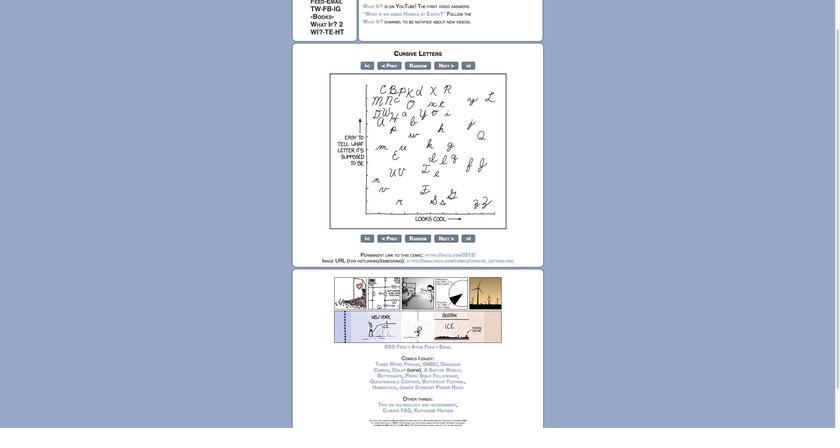 Task type: locate. For each thing, give the bounding box(es) containing it.
earth temperature timeline image
[[335, 311, 502, 344]]

cursive letters image
[[330, 74, 507, 230]]



Task type: describe. For each thing, give the bounding box(es) containing it.
selected comics image
[[335, 278, 502, 310]]



Task type: vqa. For each thing, say whether or not it's contained in the screenshot.
SELECTED COMICS image
yes



